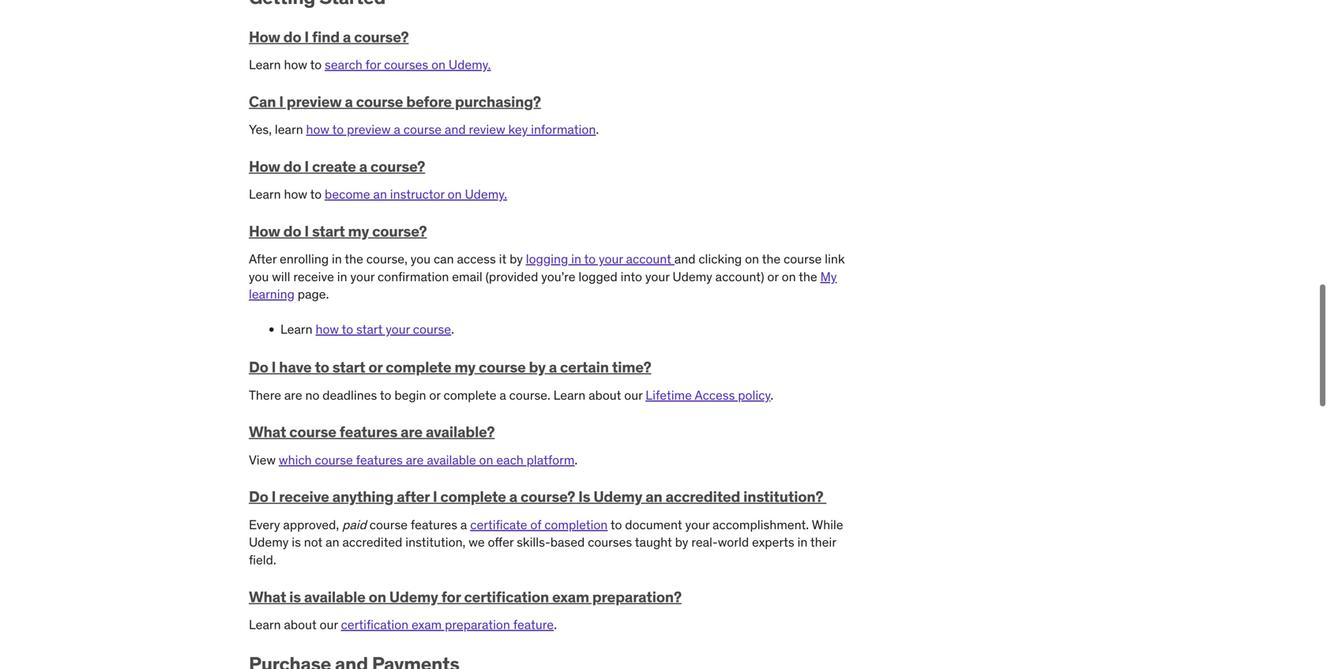 Task type: locate. For each thing, give the bounding box(es) containing it.
do for do i receive anything after i complete a course? is udemy an accredited institution?
[[249, 487, 268, 506]]

do left find
[[283, 27, 301, 46]]

you down the after at the left of page
[[249, 269, 269, 285]]

course? for how do i find a course?
[[354, 27, 409, 46]]

course? up learn how to search for courses on udemy.
[[354, 27, 409, 46]]

1 vertical spatial do
[[249, 487, 268, 506]]

0 horizontal spatial accredited
[[342, 534, 403, 550]]

start up the deadlines
[[332, 358, 365, 377]]

or right account)
[[768, 269, 779, 285]]

you
[[411, 251, 431, 267], [249, 269, 269, 285]]

is
[[292, 534, 301, 550], [289, 587, 301, 606]]

1 vertical spatial do
[[283, 157, 301, 176]]

1 vertical spatial my
[[455, 358, 476, 377]]

and left review
[[445, 121, 466, 137]]

how for search
[[284, 56, 307, 73]]

i left create
[[305, 157, 309, 176]]

1 horizontal spatial or
[[429, 387, 441, 403]]

1 vertical spatial an
[[646, 487, 663, 506]]

udemy. down review
[[465, 186, 507, 202]]

the left my
[[799, 269, 818, 285]]

accredited inside to document your accomplishment. while udemy is not an accredited institution, we offer skills-based courses taught by real-world experts in their field.
[[342, 534, 403, 550]]

2 do from the top
[[283, 157, 301, 176]]

receive up approved,
[[279, 487, 329, 506]]

0 horizontal spatial by
[[510, 251, 523, 267]]

udemy down "every"
[[249, 534, 289, 550]]

and left clicking
[[675, 251, 696, 267]]

what course features are available?
[[249, 423, 495, 441]]

course up the do i have to start or complete my course by a certain time?
[[413, 321, 451, 337]]

do i have to start or complete my course by a certain time?
[[249, 358, 651, 377]]

how down yes,
[[249, 157, 280, 176]]

a
[[343, 27, 351, 46], [345, 92, 353, 111], [394, 121, 401, 137], [359, 157, 367, 176], [549, 358, 557, 377], [500, 387, 506, 403], [509, 487, 518, 506], [461, 517, 467, 533]]

on up the learn about our certification exam preparation feature .
[[369, 587, 386, 606]]

complete down the do i have to start or complete my course by a certain time?
[[444, 387, 497, 403]]

1 horizontal spatial accredited
[[666, 487, 740, 506]]

2 how from the top
[[249, 157, 280, 176]]

0 vertical spatial is
[[292, 534, 301, 550]]

1 vertical spatial receive
[[279, 487, 329, 506]]

are left 'no'
[[284, 387, 302, 403]]

complete for or
[[386, 358, 451, 377]]

learning
[[249, 286, 295, 302]]

or up the deadlines
[[368, 358, 383, 377]]

logged
[[579, 269, 618, 285]]

0 vertical spatial do
[[283, 27, 301, 46]]

0 vertical spatial courses
[[384, 56, 428, 73]]

an
[[373, 186, 387, 202], [646, 487, 663, 506], [326, 534, 339, 550]]

0 vertical spatial and
[[445, 121, 466, 137]]

1 vertical spatial and
[[675, 251, 696, 267]]

and inside and clicking on the course link you will receive in your confirmation email (provided you're logged into your udemy account) or on the
[[675, 251, 696, 267]]

0 horizontal spatial preview
[[287, 92, 342, 111]]

course inside and clicking on the course link you will receive in your confirmation email (provided you're logged into your udemy account) or on the
[[784, 251, 822, 267]]

1 how from the top
[[249, 27, 280, 46]]

start
[[312, 222, 345, 240], [356, 321, 383, 337], [332, 358, 365, 377]]

0 horizontal spatial certification
[[341, 617, 409, 633]]

1 vertical spatial exam
[[412, 617, 442, 633]]

1 vertical spatial start
[[356, 321, 383, 337]]

by left real-
[[675, 534, 689, 550]]

real-
[[692, 534, 718, 550]]

1 vertical spatial by
[[529, 358, 546, 377]]

a up institution,
[[461, 517, 467, 533]]

there are no deadlines to begin or complete a course. learn about our lifetime access policy .
[[249, 387, 774, 403]]

1 horizontal spatial preview
[[347, 121, 391, 137]]

course right which
[[315, 452, 353, 468]]

learn up have
[[281, 321, 313, 337]]

each
[[496, 452, 524, 468]]

how do i create a course?
[[249, 157, 425, 176]]

1 vertical spatial you
[[249, 269, 269, 285]]

2 vertical spatial features
[[411, 517, 458, 533]]

is down approved,
[[289, 587, 301, 606]]

0 vertical spatial certification
[[464, 587, 549, 606]]

complete up certificate
[[440, 487, 506, 506]]

udemy
[[673, 269, 713, 285], [594, 487, 643, 506], [249, 534, 289, 550], [389, 587, 438, 606]]

of
[[531, 517, 542, 533]]

features up institution,
[[411, 517, 458, 533]]

3 how from the top
[[249, 222, 280, 240]]

0 vertical spatial about
[[589, 387, 621, 403]]

1 horizontal spatial courses
[[588, 534, 632, 550]]

how left find
[[249, 27, 280, 46]]

1 vertical spatial features
[[356, 452, 403, 468]]

features down what course features are available?
[[356, 452, 403, 468]]

courses down completion
[[588, 534, 632, 550]]

based
[[550, 534, 585, 550]]

accredited up real-
[[666, 487, 740, 506]]

how down page.
[[316, 321, 339, 337]]

0 horizontal spatial the
[[345, 251, 363, 267]]

1 vertical spatial certification
[[341, 617, 409, 633]]

view
[[249, 452, 276, 468]]

0 vertical spatial our
[[624, 387, 643, 403]]

2 do from the top
[[249, 487, 268, 506]]

1 horizontal spatial the
[[762, 251, 781, 267]]

1 what from the top
[[249, 423, 286, 441]]

2 vertical spatial do
[[283, 222, 301, 240]]

i left find
[[305, 27, 309, 46]]

courses
[[384, 56, 428, 73], [588, 534, 632, 550]]

your down confirmation
[[386, 321, 410, 337]]

in inside and clicking on the course link you will receive in your confirmation email (provided you're logged into your udemy account) or on the
[[337, 269, 347, 285]]

1 vertical spatial courses
[[588, 534, 632, 550]]

2 horizontal spatial the
[[799, 269, 818, 285]]

do up there
[[249, 358, 268, 377]]

what
[[249, 423, 286, 441], [249, 587, 286, 606]]

0 vertical spatial receive
[[293, 269, 334, 285]]

to left search
[[310, 56, 322, 73]]

is
[[578, 487, 590, 506]]

what down field. at left bottom
[[249, 587, 286, 606]]

how up the after at the left of page
[[249, 222, 280, 240]]

how to preview a course and review key information link
[[306, 121, 596, 137]]

0 vertical spatial complete
[[386, 358, 451, 377]]

0 horizontal spatial an
[[326, 534, 339, 550]]

1 horizontal spatial and
[[675, 251, 696, 267]]

course? up become an instructor on udemy. link
[[370, 157, 425, 176]]

or inside and clicking on the course link you will receive in your confirmation email (provided you're logged into your udemy account) or on the
[[768, 269, 779, 285]]

0 vertical spatial or
[[768, 269, 779, 285]]

you up confirmation
[[411, 251, 431, 267]]

0 vertical spatial you
[[411, 251, 431, 267]]

do for start
[[283, 222, 301, 240]]

1 horizontal spatial available
[[427, 452, 476, 468]]

how for how do i create a course?
[[249, 157, 280, 176]]

2 vertical spatial start
[[332, 358, 365, 377]]

your down account
[[645, 269, 670, 285]]

do up enrolling
[[283, 222, 301, 240]]

certification exam preparation feature link
[[341, 617, 554, 633]]

0 horizontal spatial you
[[249, 269, 269, 285]]

udemy. for search for courses on udemy.
[[449, 56, 491, 73]]

0 horizontal spatial available
[[304, 587, 366, 606]]

features
[[340, 423, 398, 441], [356, 452, 403, 468], [411, 517, 458, 533]]

complete up begin
[[386, 358, 451, 377]]

exam up feature
[[552, 587, 589, 606]]

anything
[[332, 487, 394, 506]]

a left certain
[[549, 358, 557, 377]]

1 vertical spatial our
[[320, 617, 338, 633]]

1 vertical spatial is
[[289, 587, 301, 606]]

paid
[[342, 517, 367, 533]]

by right it
[[510, 251, 523, 267]]

for
[[366, 56, 381, 73], [441, 587, 461, 606]]

i right can
[[279, 92, 284, 111]]

0 vertical spatial an
[[373, 186, 387, 202]]

by
[[510, 251, 523, 267], [529, 358, 546, 377], [675, 534, 689, 550]]

1 horizontal spatial our
[[624, 387, 643, 403]]

learn down field. at left bottom
[[249, 617, 281, 633]]

1 horizontal spatial by
[[529, 358, 546, 377]]

to up logged
[[584, 251, 596, 267]]

your up real-
[[685, 517, 710, 533]]

and
[[445, 121, 466, 137], [675, 251, 696, 267]]

available down not
[[304, 587, 366, 606]]

i
[[305, 27, 309, 46], [279, 92, 284, 111], [305, 157, 309, 176], [305, 222, 309, 240], [272, 358, 276, 377], [272, 487, 276, 506], [433, 487, 437, 506]]

no
[[305, 387, 320, 403]]

2 horizontal spatial by
[[675, 534, 689, 550]]

0 horizontal spatial our
[[320, 617, 338, 633]]

begin
[[395, 387, 426, 403]]

course up my
[[784, 251, 822, 267]]

feature
[[513, 617, 554, 633]]

how down how do i find a course?
[[284, 56, 307, 73]]

available
[[427, 452, 476, 468], [304, 587, 366, 606]]

do
[[249, 358, 268, 377], [249, 487, 268, 506]]

1 vertical spatial what
[[249, 587, 286, 606]]

the up account)
[[762, 251, 781, 267]]

what up view
[[249, 423, 286, 441]]

0 vertical spatial for
[[366, 56, 381, 73]]

there
[[249, 387, 281, 403]]

1 horizontal spatial for
[[441, 587, 461, 606]]

1 vertical spatial about
[[284, 617, 317, 633]]

your down course,
[[350, 269, 375, 285]]

before
[[406, 92, 452, 111]]

to left document
[[611, 517, 622, 533]]

an right not
[[326, 534, 339, 550]]

0 vertical spatial udemy.
[[449, 56, 491, 73]]

to right have
[[315, 358, 329, 377]]

are up after
[[406, 452, 424, 468]]

1 do from the top
[[249, 358, 268, 377]]

by for logging
[[510, 251, 523, 267]]

0 horizontal spatial courses
[[384, 56, 428, 73]]

we
[[469, 534, 485, 550]]

receive
[[293, 269, 334, 285], [279, 487, 329, 506]]

1 horizontal spatial my
[[455, 358, 476, 377]]

courses up can i preview a course before purchasing?
[[384, 56, 428, 73]]

for up certification exam preparation feature link
[[441, 587, 461, 606]]

course? for how do i start my course?
[[372, 222, 427, 240]]

accredited down paid in the left bottom of the page
[[342, 534, 403, 550]]

0 vertical spatial what
[[249, 423, 286, 441]]

1 vertical spatial udemy.
[[465, 186, 507, 202]]

0 horizontal spatial my
[[348, 222, 369, 240]]

0 vertical spatial are
[[284, 387, 302, 403]]

1 horizontal spatial an
[[373, 186, 387, 202]]

learn up the after at the left of page
[[249, 186, 281, 202]]

course right paid in the left bottom of the page
[[370, 517, 408, 533]]

1 vertical spatial accredited
[[342, 534, 403, 550]]

how
[[284, 56, 307, 73], [306, 121, 330, 137], [284, 186, 307, 202], [316, 321, 339, 337]]

course
[[356, 92, 403, 111], [404, 121, 442, 137], [784, 251, 822, 267], [413, 321, 451, 337], [479, 358, 526, 377], [289, 423, 336, 441], [315, 452, 353, 468], [370, 517, 408, 533]]

by up "course."
[[529, 358, 546, 377]]

udemy. up purchasing?
[[449, 56, 491, 73]]

my up there are no deadlines to begin or complete a course. learn about our lifetime access policy .
[[455, 358, 476, 377]]

the down how do i start my course?
[[345, 251, 363, 267]]

0 vertical spatial how
[[249, 27, 280, 46]]

do for find
[[283, 27, 301, 46]]

the for in
[[345, 251, 363, 267]]

about
[[589, 387, 621, 403], [284, 617, 317, 633]]

approved,
[[283, 517, 339, 533]]

learn
[[249, 56, 281, 73], [249, 186, 281, 202], [281, 321, 313, 337], [554, 387, 586, 403], [249, 617, 281, 633]]

learn for learn how to search for courses on udemy.
[[249, 56, 281, 73]]

0 vertical spatial start
[[312, 222, 345, 240]]

or right begin
[[429, 387, 441, 403]]

1 horizontal spatial exam
[[552, 587, 589, 606]]

accomplishment.
[[713, 517, 809, 533]]

my down become
[[348, 222, 369, 240]]

how down how do i create a course?
[[284, 186, 307, 202]]

you inside and clicking on the course link you will receive in your confirmation email (provided you're logged into your udemy account) or on the
[[249, 269, 269, 285]]

start up enrolling
[[312, 222, 345, 240]]

preview up learn
[[287, 92, 342, 111]]

on
[[431, 56, 446, 73], [448, 186, 462, 202], [745, 251, 759, 267], [782, 269, 796, 285], [479, 452, 493, 468], [369, 587, 386, 606]]

2 what from the top
[[249, 587, 286, 606]]

0 vertical spatial my
[[348, 222, 369, 240]]

1 do from the top
[[283, 27, 301, 46]]

preparation
[[445, 617, 510, 633]]

2 vertical spatial complete
[[440, 487, 506, 506]]

available down the available?
[[427, 452, 476, 468]]

do up "every"
[[249, 487, 268, 506]]

how for how do i find a course?
[[249, 27, 280, 46]]

2 vertical spatial how
[[249, 222, 280, 240]]

0 vertical spatial features
[[340, 423, 398, 441]]

1 horizontal spatial certification
[[464, 587, 549, 606]]

1 horizontal spatial about
[[589, 387, 621, 403]]

is left not
[[292, 534, 301, 550]]

2 vertical spatial an
[[326, 534, 339, 550]]

learn
[[275, 121, 303, 137]]

2 vertical spatial by
[[675, 534, 689, 550]]

preview
[[287, 92, 342, 111], [347, 121, 391, 137]]

1 vertical spatial how
[[249, 157, 280, 176]]

instructor
[[390, 186, 445, 202]]

exam down what is available on udemy for certification exam preparation?
[[412, 617, 442, 633]]

on up account)
[[745, 251, 759, 267]]

3 do from the top
[[283, 222, 301, 240]]

available?
[[426, 423, 495, 441]]

the for on
[[762, 251, 781, 267]]

0 vertical spatial exam
[[552, 587, 589, 606]]

0 vertical spatial by
[[510, 251, 523, 267]]

the
[[345, 251, 363, 267], [762, 251, 781, 267], [799, 269, 818, 285]]

receive up page.
[[293, 269, 334, 285]]

1 vertical spatial or
[[368, 358, 383, 377]]

search
[[325, 56, 363, 73]]

accredited
[[666, 487, 740, 506], [342, 534, 403, 550]]

institution,
[[406, 534, 466, 550]]

are up view which course features are available on each platform .
[[401, 423, 423, 441]]

lifetime access policy link
[[646, 387, 771, 403]]

2 horizontal spatial or
[[768, 269, 779, 285]]

to inside to document your accomplishment. while udemy is not an accredited institution, we offer skills-based courses taught by real-world experts in their field.
[[611, 517, 622, 533]]

0 vertical spatial do
[[249, 358, 268, 377]]

every
[[249, 517, 280, 533]]

how for how do i start my course?
[[249, 222, 280, 240]]

certification
[[464, 587, 549, 606], [341, 617, 409, 633]]

do down learn
[[283, 157, 301, 176]]

how for become
[[284, 186, 307, 202]]



Task type: describe. For each thing, give the bounding box(es) containing it.
an inside to document your accomplishment. while udemy is not an accredited institution, we offer skills-based courses taught by real-world experts in their field.
[[326, 534, 339, 550]]

time?
[[612, 358, 651, 377]]

and clicking on the course link you will receive in your confirmation email (provided you're logged into your udemy account) or on the
[[249, 251, 845, 285]]

view which course features are available on each platform .
[[249, 452, 581, 468]]

learn for learn how to become an instructor on udemy.
[[249, 186, 281, 202]]

my learning link
[[249, 269, 837, 302]]

preparation?
[[592, 587, 682, 606]]

on left my
[[782, 269, 796, 285]]

1 vertical spatial preview
[[347, 121, 391, 137]]

by inside to document your accomplishment. while udemy is not an accredited institution, we offer skills-based courses taught by real-world experts in their field.
[[675, 534, 689, 550]]

do for create
[[283, 157, 301, 176]]

can
[[434, 251, 454, 267]]

on up before
[[431, 56, 446, 73]]

course.
[[509, 387, 551, 403]]

skills-
[[517, 534, 550, 550]]

lifetime
[[646, 387, 692, 403]]

not
[[304, 534, 323, 550]]

enrolling
[[280, 251, 329, 267]]

find
[[312, 27, 340, 46]]

their
[[811, 534, 836, 550]]

certain
[[560, 358, 609, 377]]

you're
[[541, 269, 576, 285]]

institution?
[[744, 487, 824, 506]]

to left begin
[[380, 387, 392, 403]]

taught
[[635, 534, 672, 550]]

purchasing?
[[455, 92, 541, 111]]

email
[[452, 269, 483, 285]]

0 vertical spatial preview
[[287, 92, 342, 111]]

account
[[626, 251, 672, 267]]

link
[[825, 251, 845, 267]]

udemy inside and clicking on the course link you will receive in your confirmation email (provided you're logged into your udemy account) or on the
[[673, 269, 713, 285]]

completion
[[545, 517, 608, 533]]

after enrolling in the course, you can access it by logging in to your account
[[249, 251, 675, 267]]

1 horizontal spatial you
[[411, 251, 431, 267]]

do for do i have to start or complete my course by a certain time?
[[249, 358, 268, 377]]

udemy right is
[[594, 487, 643, 506]]

to up how do i create a course?
[[332, 121, 344, 137]]

i right after
[[433, 487, 437, 506]]

1 vertical spatial are
[[401, 423, 423, 441]]

yes,
[[249, 121, 272, 137]]

certificate
[[470, 517, 527, 533]]

0 horizontal spatial for
[[366, 56, 381, 73]]

account)
[[716, 269, 765, 285]]

course,
[[366, 251, 408, 267]]

what is available on udemy for certification exam preparation?
[[249, 587, 682, 606]]

logging in to your account link
[[526, 251, 675, 267]]

a right create
[[359, 157, 367, 176]]

0 horizontal spatial about
[[284, 617, 317, 633]]

to up the deadlines
[[342, 321, 353, 337]]

course up which
[[289, 423, 336, 441]]

2 vertical spatial or
[[429, 387, 441, 403]]

in inside to document your accomplishment. while udemy is not an accredited institution, we offer skills-based courses taught by real-world experts in their field.
[[798, 534, 808, 550]]

(provided
[[486, 269, 538, 285]]

experts
[[752, 534, 795, 550]]

course up there are no deadlines to begin or complete a course. learn about our lifetime access policy .
[[479, 358, 526, 377]]

on right the instructor
[[448, 186, 462, 202]]

confirmation
[[378, 269, 449, 285]]

policy
[[738, 387, 771, 403]]

1 vertical spatial for
[[441, 587, 461, 606]]

create
[[312, 157, 356, 176]]

how do i find a course?
[[249, 27, 409, 46]]

a right find
[[343, 27, 351, 46]]

logging
[[526, 251, 568, 267]]

udemy inside to document your accomplishment. while udemy is not an accredited institution, we offer skills-based courses taught by real-world experts in their field.
[[249, 534, 289, 550]]

will
[[272, 269, 290, 285]]

have
[[279, 358, 312, 377]]

information
[[531, 121, 596, 137]]

how right learn
[[306, 121, 330, 137]]

course? up certificate of completion link
[[521, 487, 575, 506]]

become
[[325, 186, 370, 202]]

after
[[249, 251, 277, 267]]

complete for i
[[440, 487, 506, 506]]

0 horizontal spatial exam
[[412, 617, 442, 633]]

your up logged
[[599, 251, 623, 267]]

a left "course."
[[500, 387, 506, 403]]

learn how to become an instructor on udemy.
[[249, 186, 507, 202]]

to left become
[[310, 186, 322, 202]]

search for courses on udemy. link
[[325, 56, 491, 73]]

while
[[812, 517, 844, 533]]

do i receive anything after i complete a course? is udemy an accredited institution?
[[249, 487, 827, 506]]

a down search
[[345, 92, 353, 111]]

learn down certain
[[554, 387, 586, 403]]

it
[[499, 251, 507, 267]]

i up enrolling
[[305, 222, 309, 240]]

i up "every"
[[272, 487, 276, 506]]

udemy. for become an instructor on udemy.
[[465, 186, 507, 202]]

platform
[[527, 452, 575, 468]]

access
[[457, 251, 496, 267]]

a up certificate
[[509, 487, 518, 506]]

offer
[[488, 534, 514, 550]]

your inside to document your accomplishment. while udemy is not an accredited institution, we offer skills-based courses taught by real-world experts in their field.
[[685, 517, 710, 533]]

learn for learn about our certification exam preparation feature .
[[249, 617, 281, 633]]

learn how to search for courses on udemy.
[[249, 56, 491, 73]]

world
[[718, 534, 749, 550]]

can
[[249, 92, 276, 111]]

udemy up the learn about our certification exam preparation feature .
[[389, 587, 438, 606]]

start for i
[[312, 222, 345, 240]]

deadlines
[[323, 387, 377, 403]]

yes, learn how to preview a course and review key information .
[[249, 121, 602, 137]]

into
[[621, 269, 642, 285]]

key
[[508, 121, 528, 137]]

0 horizontal spatial or
[[368, 358, 383, 377]]

2 vertical spatial are
[[406, 452, 424, 468]]

0 horizontal spatial and
[[445, 121, 466, 137]]

what for what course features are available?
[[249, 423, 286, 441]]

on left each
[[479, 452, 493, 468]]

certificate of completion link
[[470, 517, 608, 533]]

to document your accomplishment. while udemy is not an accredited institution, we offer skills-based courses taught by real-world experts in their field.
[[249, 517, 844, 568]]

my
[[821, 269, 837, 285]]

i left have
[[272, 358, 276, 377]]

course down learn how to search for courses on udemy.
[[356, 92, 403, 111]]

is inside to document your accomplishment. while udemy is not an accredited institution, we offer skills-based courses taught by real-world experts in their field.
[[292, 534, 301, 550]]

which course features are available on each platform link
[[279, 452, 575, 468]]

document
[[625, 517, 682, 533]]

which
[[279, 452, 312, 468]]

learn about our certification exam preparation feature .
[[249, 617, 557, 633]]

receive inside and clicking on the course link you will receive in your confirmation email (provided you're logged into your udemy account) or on the
[[293, 269, 334, 285]]

courses inside to document your accomplishment. while udemy is not an accredited institution, we offer skills-based courses taught by real-world experts in their field.
[[588, 534, 632, 550]]

course? for how do i create a course?
[[370, 157, 425, 176]]

how for start
[[316, 321, 339, 337]]

every approved, paid course features a certificate of completion
[[249, 517, 608, 533]]

a down can i preview a course before purchasing?
[[394, 121, 401, 137]]

field.
[[249, 552, 276, 568]]

after
[[397, 487, 430, 506]]

clicking
[[699, 251, 742, 267]]

review
[[469, 121, 505, 137]]

1 vertical spatial available
[[304, 587, 366, 606]]

by for a
[[529, 358, 546, 377]]

2 horizontal spatial an
[[646, 487, 663, 506]]

start for to
[[356, 321, 383, 337]]

learn how to start your course .
[[281, 321, 454, 337]]

what for what is available on udemy for certification exam preparation?
[[249, 587, 286, 606]]

how to start your course link
[[316, 321, 451, 337]]

learn for learn how to start your course .
[[281, 321, 313, 337]]

0 vertical spatial available
[[427, 452, 476, 468]]

my learning
[[249, 269, 837, 302]]

1 vertical spatial complete
[[444, 387, 497, 403]]

can i preview a course before purchasing?
[[249, 92, 541, 111]]

0 vertical spatial accredited
[[666, 487, 740, 506]]

course down before
[[404, 121, 442, 137]]



Task type: vqa. For each thing, say whether or not it's contained in the screenshot.


